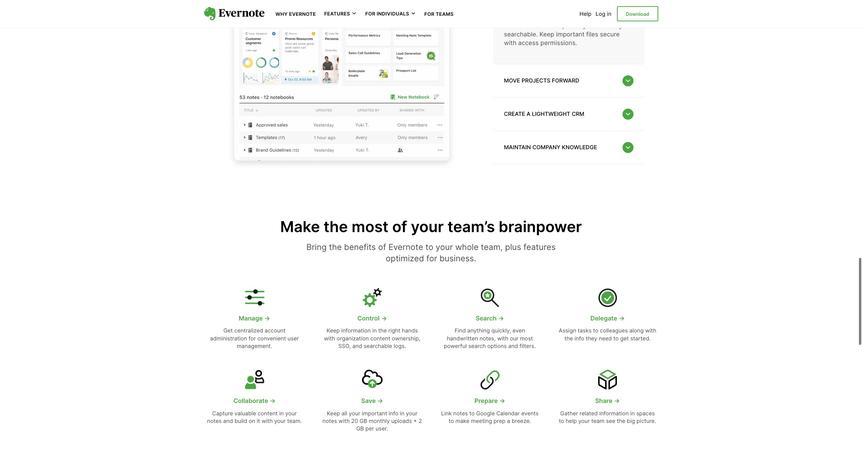 Task type: locate. For each thing, give the bounding box(es) containing it.
0 vertical spatial most
[[352, 218, 389, 236]]

in down "collaborate →" link
[[279, 410, 284, 417]]

with down all
[[339, 418, 350, 425]]

→ right control
[[381, 315, 387, 322]]

1 horizontal spatial of
[[392, 218, 407, 236]]

breeze.
[[512, 418, 531, 425]]

1 vertical spatial for
[[249, 335, 256, 342]]

content inside capture valuable content in your notes and build on it with your team.
[[258, 410, 278, 417]]

1 vertical spatial most
[[520, 335, 533, 342]]

of right benefits
[[378, 242, 386, 252]]

searchable.
[[504, 31, 538, 38]]

benefits
[[344, 242, 376, 252]]

1 horizontal spatial evernote
[[389, 242, 423, 252]]

move
[[504, 77, 520, 84]]

a
[[520, 22, 524, 29], [507, 418, 510, 425]]

the inside bring the benefits of evernote to your whole team, plus features optimized for business.
[[329, 242, 342, 252]]

share →
[[596, 398, 620, 405]]

to left help
[[559, 418, 565, 425]]

forward
[[552, 77, 580, 84]]

the down the assign on the right bottom
[[565, 335, 573, 342]]

options
[[488, 343, 507, 350]]

a left clear
[[527, 8, 531, 15]]

gb down the 20
[[356, 426, 364, 433]]

permissions.
[[541, 39, 578, 47]]

for inside for teams link
[[425, 11, 435, 17]]

create up build
[[504, 8, 526, 15]]

0 horizontal spatial evernote
[[289, 11, 316, 17]]

of
[[576, 8, 583, 15]]

→
[[265, 315, 270, 322], [381, 315, 387, 322], [498, 315, 504, 322], [619, 315, 625, 322], [270, 398, 276, 405], [378, 398, 383, 405], [500, 398, 506, 405], [614, 398, 620, 405]]

see
[[606, 418, 616, 425]]

search → link
[[440, 314, 540, 323]]

company
[[533, 144, 561, 151]]

1 horizontal spatial and
[[353, 343, 362, 350]]

1 vertical spatial important
[[362, 410, 387, 417]]

with inside the find anything quickly, even handwritten notes, with our most powerful search options and filters.
[[498, 335, 509, 342]]

1 horizontal spatial for
[[425, 11, 435, 17]]

to up they
[[594, 328, 599, 334]]

a for lightweight
[[527, 111, 531, 118]]

0 vertical spatial create
[[504, 8, 526, 15]]

with up started.
[[646, 328, 657, 334]]

1 horizontal spatial important
[[556, 31, 585, 38]]

for inside bring the benefits of evernote to your whole team, plus features optimized for business.
[[427, 254, 438, 264]]

they
[[586, 335, 598, 342]]

with down quickly, at the bottom of page
[[498, 335, 509, 342]]

with inside build a document repository that's easily searchable. keep important files secure with access permissions.
[[504, 39, 517, 47]]

and down capture
[[223, 418, 233, 425]]

 image
[[204, 0, 480, 174]]

1 horizontal spatial content
[[371, 335, 391, 342]]

log in
[[596, 10, 612, 17]]

info up uploads at bottom
[[389, 410, 399, 417]]

create
[[504, 8, 526, 15], [504, 111, 526, 118]]

why evernote
[[276, 11, 316, 17]]

notes left the 20
[[323, 418, 337, 425]]

the left right
[[379, 328, 387, 334]]

save
[[361, 398, 376, 405]]

your inside gather related information in spaces to help your team see the big picture.
[[579, 418, 590, 425]]

→ right save
[[378, 398, 383, 405]]

0 vertical spatial information
[[341, 328, 371, 334]]

→ up the calendar
[[500, 398, 506, 405]]

0 vertical spatial for
[[427, 254, 438, 264]]

1 vertical spatial create
[[504, 111, 526, 118]]

0 horizontal spatial most
[[352, 218, 389, 236]]

→ up the colleagues
[[619, 315, 625, 322]]

→ for manage →
[[265, 315, 270, 322]]

and down our
[[509, 343, 518, 350]]

keep up sso, at bottom left
[[327, 328, 340, 334]]

1 a from the top
[[527, 8, 531, 15]]

your
[[411, 218, 444, 236], [436, 242, 453, 252], [286, 410, 297, 417], [349, 410, 361, 417], [406, 410, 418, 417], [274, 418, 286, 425], [579, 418, 590, 425]]

0 horizontal spatial of
[[378, 242, 386, 252]]

evernote up the optimized
[[389, 242, 423, 252]]

of for your
[[392, 218, 407, 236]]

notes down capture
[[207, 418, 222, 425]]

1 vertical spatial info
[[389, 410, 399, 417]]

keep for control →
[[327, 328, 340, 334]]

link
[[441, 410, 452, 417]]

to inside bring the benefits of evernote to your whole team, plus features optimized for business.
[[426, 242, 434, 252]]

your up 'team.'
[[286, 410, 297, 417]]

information up organization
[[341, 328, 371, 334]]

the up bring
[[324, 218, 348, 236]]

→ for search →
[[498, 315, 504, 322]]

0 vertical spatial info
[[575, 335, 585, 342]]

→ right share
[[614, 398, 620, 405]]

team's
[[448, 218, 495, 236]]

clear
[[532, 8, 550, 15]]

1 horizontal spatial information
[[600, 410, 629, 417]]

0 horizontal spatial notes
[[207, 418, 222, 425]]

0 horizontal spatial for
[[249, 335, 256, 342]]

1 horizontal spatial for
[[427, 254, 438, 264]]

upload cloud icon image
[[361, 370, 383, 392]]

brainpower
[[499, 218, 582, 236]]

files
[[587, 31, 599, 38]]

0 horizontal spatial for
[[366, 11, 376, 17]]

notes up make
[[454, 410, 468, 417]]

1 vertical spatial a
[[527, 111, 531, 118]]

delegate
[[591, 315, 618, 322]]

the inside gather related information in spaces to help your team see the big picture.
[[617, 418, 626, 425]]

2 horizontal spatial and
[[509, 343, 518, 350]]

with down searchable.
[[504, 39, 517, 47]]

1 horizontal spatial info
[[575, 335, 585, 342]]

information
[[341, 328, 371, 334], [600, 410, 629, 417]]

most up benefits
[[352, 218, 389, 236]]

get
[[621, 335, 629, 342]]

a
[[527, 8, 531, 15], [527, 111, 531, 118]]

with left organization
[[324, 335, 335, 342]]

log in link
[[596, 10, 612, 17]]

content
[[371, 335, 391, 342], [258, 410, 278, 417]]

your up 'business.'
[[436, 242, 453, 252]]

info inside assign tasks to colleagues along with the info they need to get started.
[[575, 335, 585, 342]]

for up management.
[[249, 335, 256, 342]]

of
[[392, 218, 407, 236], [378, 242, 386, 252]]

the left big
[[617, 418, 626, 425]]

teams
[[436, 11, 454, 17]]

centralized
[[234, 328, 263, 334]]

content up searchable
[[371, 335, 391, 342]]

a up searchable.
[[520, 22, 524, 29]]

0 vertical spatial a
[[520, 22, 524, 29]]

1 vertical spatial gb
[[356, 426, 364, 433]]

a inside link notes to google calendar events to make meeting prep a breeze.
[[507, 418, 510, 425]]

features
[[324, 11, 350, 17]]

create a clear source of truth
[[504, 8, 604, 15]]

0 vertical spatial content
[[371, 335, 391, 342]]

with inside keep information in the right hands with organization content ownership, sso, and searchable logs.
[[324, 335, 335, 342]]

keep inside keep all your important info in your notes with 20 gb monthly uploads + 2 gb per user.
[[327, 410, 340, 417]]

1 create from the top
[[504, 8, 526, 15]]

for for for teams
[[425, 11, 435, 17]]

notes,
[[480, 335, 496, 342]]

help
[[566, 418, 577, 425]]

→ for control →
[[381, 315, 387, 322]]

0 horizontal spatial info
[[389, 410, 399, 417]]

make the most of your team's brainpower
[[280, 218, 582, 236]]

for left the teams
[[425, 11, 435, 17]]

download
[[626, 11, 650, 17]]

1 vertical spatial keep
[[327, 328, 340, 334]]

tasks
[[578, 328, 592, 334]]

keep inside keep information in the right hands with organization content ownership, sso, and searchable logs.
[[327, 328, 340, 334]]

for left individuals at left top
[[366, 11, 376, 17]]

repository
[[557, 22, 587, 29]]

evernote right why
[[289, 11, 316, 17]]

optimized
[[386, 254, 424, 264]]

info
[[575, 335, 585, 342], [389, 410, 399, 417]]

your down related
[[579, 418, 590, 425]]

0 horizontal spatial information
[[341, 328, 371, 334]]

for
[[427, 254, 438, 264], [249, 335, 256, 342]]

and down organization
[[353, 343, 362, 350]]

2 vertical spatial keep
[[327, 410, 340, 417]]

1 horizontal spatial a
[[520, 22, 524, 29]]

build a document repository that's easily searchable. keep important files secure with access permissions.
[[504, 22, 623, 47]]

your inside bring the benefits of evernote to your whole team, plus features optimized for business.
[[436, 242, 453, 252]]

the right bring
[[329, 242, 342, 252]]

keep
[[540, 31, 555, 38], [327, 328, 340, 334], [327, 410, 340, 417]]

0 vertical spatial evernote
[[289, 11, 316, 17]]

settings icon image
[[244, 287, 266, 309]]

team.
[[287, 418, 302, 425]]

→ right collaborate
[[270, 398, 276, 405]]

quickly,
[[492, 328, 511, 334]]

information up see
[[600, 410, 629, 417]]

2 create from the top
[[504, 111, 526, 118]]

→ up quickly, at the bottom of page
[[498, 315, 504, 322]]

business.
[[440, 254, 477, 264]]

1 vertical spatial of
[[378, 242, 386, 252]]

calendar
[[497, 410, 520, 417]]

for for for individuals
[[366, 11, 376, 17]]

info down tasks
[[575, 335, 585, 342]]

a down the calendar
[[507, 418, 510, 425]]

create down the move
[[504, 111, 526, 118]]

keep left all
[[327, 410, 340, 417]]

administration
[[210, 335, 247, 342]]

create for create a clear source of truth
[[504, 8, 526, 15]]

evernote inside bring the benefits of evernote to your whole team, plus features optimized for business.
[[389, 242, 423, 252]]

in down control → link
[[372, 328, 377, 334]]

→ up account at bottom
[[265, 315, 270, 322]]

0 horizontal spatial a
[[507, 418, 510, 425]]

of up the optimized
[[392, 218, 407, 236]]

0 horizontal spatial and
[[223, 418, 233, 425]]

in up uploads at bottom
[[400, 410, 405, 417]]

1 vertical spatial content
[[258, 410, 278, 417]]

important up monthly
[[362, 410, 387, 417]]

powerful
[[444, 343, 467, 350]]

1 vertical spatial a
[[507, 418, 510, 425]]

0 horizontal spatial content
[[258, 410, 278, 417]]

for inside for individuals button
[[366, 11, 376, 17]]

for left 'business.'
[[427, 254, 438, 264]]

in inside capture valuable content in your notes and build on it with your team.
[[279, 410, 284, 417]]

0 vertical spatial a
[[527, 8, 531, 15]]

assign tasks to colleagues along with the info they need to get started.
[[559, 328, 657, 342]]

keep down document
[[540, 31, 555, 38]]

1 horizontal spatial most
[[520, 335, 533, 342]]

for
[[366, 11, 376, 17], [425, 11, 435, 17]]

prepare
[[475, 398, 498, 405]]

with right it
[[262, 418, 273, 425]]

to down make the most of your team's brainpower
[[426, 242, 434, 252]]

0 vertical spatial keep
[[540, 31, 555, 38]]

with inside keep all your important info in your notes with 20 gb monthly uploads + 2 gb per user.
[[339, 418, 350, 425]]

find
[[455, 328, 466, 334]]

→ for save →
[[378, 398, 383, 405]]

2 horizontal spatial notes
[[454, 410, 468, 417]]

for individuals button
[[366, 10, 416, 17]]

keep for save →
[[327, 410, 340, 417]]

in
[[607, 10, 612, 17], [372, 328, 377, 334], [279, 410, 284, 417], [400, 410, 405, 417], [631, 410, 635, 417]]

easily
[[606, 22, 623, 29]]

events
[[522, 410, 539, 417]]

anything
[[468, 328, 490, 334]]

content up it
[[258, 410, 278, 417]]

create for create a lightweight crm
[[504, 111, 526, 118]]

capture
[[212, 410, 233, 417]]

handwritten
[[447, 335, 478, 342]]

in up big
[[631, 410, 635, 417]]

a left lightweight
[[527, 111, 531, 118]]

related
[[580, 410, 598, 417]]

most inside the find anything quickly, even handwritten notes, with our most powerful search options and filters.
[[520, 335, 533, 342]]

the inside keep information in the right hands with organization content ownership, sso, and searchable logs.
[[379, 328, 387, 334]]

and
[[353, 343, 362, 350], [509, 343, 518, 350], [223, 418, 233, 425]]

gb right the 20
[[360, 418, 367, 425]]

1 vertical spatial evernote
[[389, 242, 423, 252]]

1 vertical spatial information
[[600, 410, 629, 417]]

delegate → link
[[558, 314, 658, 323]]

important down the repository
[[556, 31, 585, 38]]

important
[[556, 31, 585, 38], [362, 410, 387, 417]]

0 horizontal spatial important
[[362, 410, 387, 417]]

0 vertical spatial important
[[556, 31, 585, 38]]

0 vertical spatial of
[[392, 218, 407, 236]]

to up meeting
[[470, 410, 475, 417]]

1 horizontal spatial notes
[[323, 418, 337, 425]]

and inside the find anything quickly, even handwritten notes, with our most powerful search options and filters.
[[509, 343, 518, 350]]

all
[[342, 410, 348, 417]]

prepare →
[[475, 398, 506, 405]]

most up filters.
[[520, 335, 533, 342]]

2 a from the top
[[527, 111, 531, 118]]

lightweight
[[532, 111, 571, 118]]

delegate →
[[591, 315, 625, 322]]

of inside bring the benefits of evernote to your whole team, plus features optimized for business.
[[378, 242, 386, 252]]



Task type: describe. For each thing, give the bounding box(es) containing it.
user
[[288, 335, 299, 342]]

right
[[389, 328, 401, 334]]

for inside the get centralized account administration for convenient user management.
[[249, 335, 256, 342]]

whole
[[456, 242, 479, 252]]

bring the benefits of evernote to your whole team, plus features optimized for business.
[[307, 242, 556, 264]]

checkmark icon image
[[597, 287, 619, 309]]

search →
[[476, 315, 504, 322]]

to down the colleagues
[[614, 335, 619, 342]]

it
[[257, 418, 260, 425]]

→ for delegate →
[[619, 315, 625, 322]]

manage →
[[239, 315, 270, 322]]

access
[[519, 39, 539, 47]]

to inside gather related information in spaces to help your team see the big picture.
[[559, 418, 565, 425]]

organization
[[337, 335, 369, 342]]

square icon image
[[597, 370, 619, 392]]

need
[[599, 335, 612, 342]]

gather
[[561, 410, 578, 417]]

and inside capture valuable content in your notes and build on it with your team.
[[223, 418, 233, 425]]

maintain company knowledge
[[504, 144, 597, 151]]

colleagues
[[600, 328, 628, 334]]

a inside build a document repository that's easily searchable. keep important files secure with access permissions.
[[520, 22, 524, 29]]

0 vertical spatial gb
[[360, 418, 367, 425]]

info inside keep all your important info in your notes with 20 gb monthly uploads + 2 gb per user.
[[389, 410, 399, 417]]

share
[[596, 398, 613, 405]]

plus
[[505, 242, 522, 252]]

evernote logo image
[[204, 7, 265, 21]]

find anything quickly, even handwritten notes, with our most powerful search options and filters.
[[444, 328, 536, 350]]

for teams link
[[425, 10, 454, 17]]

that's
[[588, 22, 604, 29]]

content inside keep information in the right hands with organization content ownership, sso, and searchable logs.
[[371, 335, 391, 342]]

meeting
[[471, 418, 492, 425]]

2
[[419, 418, 422, 425]]

ownership,
[[392, 335, 421, 342]]

manage → link
[[205, 314, 305, 323]]

hands
[[402, 328, 418, 334]]

information inside keep information in the right hands with organization content ownership, sso, and searchable logs.
[[341, 328, 371, 334]]

searchable
[[364, 343, 392, 350]]

in inside gather related information in spaces to help your team see the big picture.
[[631, 410, 635, 417]]

with inside assign tasks to colleagues along with the info they need to get started.
[[646, 328, 657, 334]]

prep
[[494, 418, 506, 425]]

management.
[[237, 343, 272, 350]]

link notes to google calendar events to make meeting prep a breeze.
[[441, 410, 539, 425]]

control →
[[358, 315, 387, 322]]

team,
[[481, 242, 503, 252]]

your up the 20
[[349, 410, 361, 417]]

get
[[224, 328, 233, 334]]

+
[[414, 418, 417, 425]]

source
[[552, 8, 574, 15]]

assign
[[559, 328, 577, 334]]

important inside keep all your important info in your notes with 20 gb monthly uploads + 2 gb per user.
[[362, 410, 387, 417]]

share → link
[[558, 397, 658, 406]]

control → link
[[323, 314, 422, 323]]

save →
[[361, 398, 383, 405]]

notes inside capture valuable content in your notes and build on it with your team.
[[207, 418, 222, 425]]

with inside capture valuable content in your notes and build on it with your team.
[[262, 418, 273, 425]]

per
[[366, 426, 374, 433]]

important inside build a document repository that's easily searchable. keep important files secure with access permissions.
[[556, 31, 585, 38]]

make
[[456, 418, 470, 425]]

search
[[469, 343, 486, 350]]

crm
[[572, 111, 585, 118]]

notes inside link notes to google calendar events to make meeting prep a breeze.
[[454, 410, 468, 417]]

your up +
[[406, 410, 418, 417]]

the inside assign tasks to colleagues along with the info they need to get started.
[[565, 335, 573, 342]]

your up bring the benefits of evernote to your whole team, plus features optimized for business.
[[411, 218, 444, 236]]

keep information in the right hands with organization content ownership, sso, and searchable logs.
[[324, 328, 421, 350]]

search icon image
[[479, 287, 501, 309]]

picture.
[[637, 418, 657, 425]]

build
[[235, 418, 247, 425]]

in inside keep information in the right hands with organization content ownership, sso, and searchable logs.
[[372, 328, 377, 334]]

save → link
[[323, 397, 422, 406]]

of for evernote
[[378, 242, 386, 252]]

prepare → link
[[440, 397, 540, 406]]

get centralized account administration for convenient user management.
[[210, 328, 299, 350]]

google
[[477, 410, 495, 417]]

spaces
[[637, 410, 655, 417]]

build
[[504, 22, 519, 29]]

link icon image
[[479, 370, 501, 392]]

sso,
[[339, 343, 351, 350]]

keep inside build a document repository that's easily searchable. keep important files secure with access permissions.
[[540, 31, 555, 38]]

search
[[476, 315, 497, 322]]

notes inside keep all your important info in your notes with 20 gb monthly uploads + 2 gb per user.
[[323, 418, 337, 425]]

on
[[249, 418, 255, 425]]

convenient
[[258, 335, 286, 342]]

user.
[[376, 426, 388, 433]]

a for clear
[[527, 8, 531, 15]]

your left 'team.'
[[274, 418, 286, 425]]

knowledge
[[562, 144, 597, 151]]

maintain
[[504, 144, 531, 151]]

team
[[592, 418, 605, 425]]

delegate icon image
[[244, 370, 266, 392]]

for individuals
[[366, 11, 409, 17]]

bring
[[307, 242, 327, 252]]

projects
[[522, 77, 551, 84]]

gears icon image
[[361, 287, 383, 309]]

big
[[627, 418, 635, 425]]

information inside gather related information in spaces to help your team see the big picture.
[[600, 410, 629, 417]]

even
[[513, 328, 525, 334]]

features
[[524, 242, 556, 252]]

to down link
[[449, 418, 454, 425]]

features button
[[324, 10, 357, 17]]

→ for share →
[[614, 398, 620, 405]]

help link
[[580, 10, 592, 17]]

valuable
[[235, 410, 256, 417]]

and inside keep information in the right hands with organization content ownership, sso, and searchable logs.
[[353, 343, 362, 350]]

in right the "log"
[[607, 10, 612, 17]]

capture valuable content in your notes and build on it with your team.
[[207, 410, 302, 425]]

→ for prepare →
[[500, 398, 506, 405]]

move projects forward
[[504, 77, 580, 84]]

in inside keep all your important info in your notes with 20 gb monthly uploads + 2 gb per user.
[[400, 410, 405, 417]]

20
[[351, 418, 358, 425]]

account
[[265, 328, 286, 334]]

→ for collaborate →
[[270, 398, 276, 405]]



Task type: vqa. For each thing, say whether or not it's contained in the screenshot.


